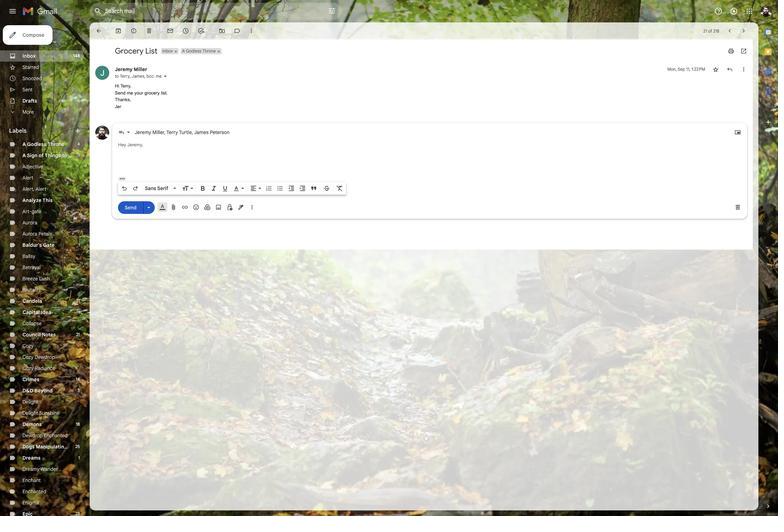Task type: vqa. For each thing, say whether or not it's contained in the screenshot.


Task type: describe. For each thing, give the bounding box(es) containing it.
miller for jeremy miller , terry turtle , james peterson
[[153, 129, 164, 136]]

a godless throne button
[[181, 48, 217, 54]]

your
[[134, 90, 143, 96]]

insert emoji ‪(⌘⇧2)‬ image
[[193, 204, 200, 211]]

cozy for cozy radiance
[[22, 366, 34, 372]]

council notes link
[[22, 332, 56, 338]]

radiance
[[35, 366, 55, 372]]

adjective
[[22, 164, 43, 170]]

capital idea link
[[22, 310, 51, 316]]

baldur's gate link
[[22, 242, 55, 249]]

betrayal link
[[22, 265, 41, 271]]

0 horizontal spatial terry
[[120, 74, 130, 79]]

a inside a godless throne button
[[182, 48, 185, 54]]

inbox for the inbox link
[[22, 53, 36, 59]]

aurora petals
[[22, 231, 52, 237]]

mon, sep 11, 1:22 pm cell
[[668, 66, 706, 73]]

attach files image
[[170, 204, 177, 211]]

alert, alert
[[22, 186, 46, 192]]

analyze this
[[22, 197, 53, 204]]

lush
[[39, 276, 50, 282]]

, down jeremy miller
[[130, 74, 131, 79]]

delight for delight sunshine
[[22, 410, 38, 417]]

grocery
[[115, 46, 144, 56]]

jeremy miller , terry turtle , james peterson
[[135, 129, 230, 136]]

throne for a godless throne link
[[47, 141, 65, 148]]

dogs manipulating time
[[22, 444, 80, 450]]

gate
[[43, 242, 55, 249]]

baldur's
[[22, 242, 42, 249]]

hi
[[115, 83, 119, 89]]

remove formatting ‪(⌘\)‬ image
[[337, 185, 344, 192]]

italic ‪(⌘i)‬ image
[[211, 185, 218, 192]]

labels heading
[[9, 128, 74, 135]]

1 horizontal spatial alert
[[36, 186, 46, 192]]

breeze
[[22, 276, 38, 282]]

candela link
[[22, 298, 42, 305]]

more options image
[[250, 204, 254, 211]]

jeremy for jeremy miller , terry turtle , james peterson
[[135, 129, 151, 136]]

dogs manipulating time link
[[22, 444, 80, 450]]

formatting options toolbar
[[118, 182, 346, 195]]

report spam image
[[130, 27, 137, 34]]

4
[[77, 142, 80, 147]]

toggle confidential mode image
[[226, 204, 233, 211]]

hey
[[118, 142, 126, 148]]

21 for candela
[[76, 299, 80, 304]]

baldur's gate
[[22, 242, 55, 249]]

main menu image
[[8, 7, 17, 15]]

archive image
[[115, 27, 122, 34]]

move to image
[[219, 27, 226, 34]]

inbox for inbox button
[[162, 48, 173, 54]]

art-gate link
[[22, 209, 42, 215]]

brutality link
[[22, 287, 41, 293]]

analyze this link
[[22, 197, 53, 204]]

1 vertical spatial dewdrop
[[22, 433, 43, 439]]

jer
[[115, 104, 121, 109]]

jeremy,
[[127, 142, 143, 148]]

thanks,
[[115, 97, 131, 102]]

starred
[[22, 64, 39, 70]]

older image
[[741, 27, 748, 34]]

enchant
[[22, 478, 41, 484]]

1 horizontal spatial james
[[194, 129, 209, 136]]

dewdrop enchanted
[[22, 433, 68, 439]]

miller for jeremy miller
[[134, 66, 147, 73]]

1 horizontal spatial terry
[[167, 129, 178, 136]]

godless for a godless throne button
[[186, 48, 202, 54]]

0 horizontal spatial alert
[[22, 175, 33, 181]]

idea
[[41, 310, 51, 316]]

delete image
[[146, 27, 153, 34]]

sep
[[678, 67, 686, 72]]

d&d beyond link
[[22, 388, 53, 394]]

add to tasks image
[[198, 27, 205, 34]]

show details image
[[163, 74, 167, 79]]

grocery list
[[115, 46, 158, 56]]

labels
[[9, 128, 26, 135]]

a godless throne for a godless throne button
[[182, 48, 216, 54]]

strikethrough ‪(⌘⇧x)‬ image
[[324, 185, 331, 192]]

6
[[78, 98, 80, 103]]

1 for a sign of things to come
[[78, 153, 80, 158]]

cozy for cozy link
[[22, 343, 34, 349]]

enigma
[[22, 500, 39, 507]]

advanced search options image
[[325, 4, 339, 18]]

compose
[[22, 32, 44, 38]]

sunshine
[[39, 410, 60, 417]]

insert photo image
[[215, 204, 222, 211]]

indent less ‪(⌘[)‬ image
[[288, 185, 295, 192]]

more button
[[0, 107, 84, 118]]

wander
[[41, 467, 58, 473]]

dreamy wander link
[[22, 467, 58, 473]]

of inside the labels navigation
[[39, 152, 44, 159]]

a for 1
[[22, 152, 26, 159]]

insert link ‪(⌘k)‬ image
[[182, 204, 189, 211]]

1 horizontal spatial of
[[709, 28, 713, 33]]

godless for a godless throne link
[[27, 141, 46, 148]]

crimes
[[22, 377, 39, 383]]

dreamy wander
[[22, 467, 58, 473]]

beyond
[[35, 388, 53, 394]]

quote ‪(⌘⇧9)‬ image
[[311, 185, 318, 192]]

art-gate
[[22, 209, 42, 215]]

manipulating
[[36, 444, 67, 450]]

hey jeremy,
[[118, 142, 143, 148]]

drafts
[[22, 98, 37, 104]]

breeze lush
[[22, 276, 50, 282]]

a sign of things to come
[[22, 152, 82, 159]]

21 of 218
[[704, 28, 720, 33]]

demons link
[[22, 422, 42, 428]]

insert signature image
[[238, 204, 245, 211]]

analyze
[[22, 197, 41, 204]]

send button
[[118, 201, 143, 214]]

cozy for cozy dewdrop
[[22, 354, 34, 361]]

redo ‪(⌘y)‬ image
[[132, 185, 139, 192]]

Message Body text field
[[118, 142, 742, 171]]

sans serif
[[145, 185, 168, 192]]

1 for analyze this
[[78, 198, 80, 203]]

serif
[[157, 185, 168, 192]]

not starred image
[[713, 66, 720, 73]]

hi terry, send me your grocery list. thanks, jer
[[115, 83, 169, 109]]

Search mail text field
[[105, 8, 308, 15]]

breeze lush link
[[22, 276, 50, 282]]

undo ‪(⌘z)‬ image
[[121, 185, 128, 192]]

settings image
[[730, 7, 739, 15]]

cozy link
[[22, 343, 34, 349]]

inbox link
[[22, 53, 36, 59]]

snooze image
[[182, 27, 189, 34]]

bold ‪(⌘b)‬ image
[[199, 185, 206, 192]]

insert files using drive image
[[204, 204, 211, 211]]

betrayal
[[22, 265, 41, 271]]

3
[[78, 388, 80, 394]]

more
[[22, 109, 34, 115]]

art-
[[22, 209, 32, 215]]

capital
[[22, 310, 40, 316]]

inbox button
[[161, 48, 174, 54]]

throne for a godless throne button
[[203, 48, 216, 54]]

send inside button
[[125, 205, 137, 211]]

delight sunshine
[[22, 410, 60, 417]]

list
[[145, 46, 158, 56]]

delight sunshine link
[[22, 410, 60, 417]]



Task type: locate. For each thing, give the bounding box(es) containing it.
0 vertical spatial me
[[156, 74, 162, 79]]

cozy down cozy link
[[22, 354, 34, 361]]

aurora for 'aurora' link at left top
[[22, 220, 37, 226]]

dewdrop up radiance
[[35, 354, 55, 361]]

21 for council notes
[[76, 332, 80, 338]]

cozy
[[22, 343, 34, 349], [22, 354, 34, 361], [22, 366, 34, 372]]

1 vertical spatial a
[[22, 141, 26, 148]]

jeremy miller
[[115, 66, 147, 73]]

1 vertical spatial delight
[[22, 410, 38, 417]]

1 down 4
[[78, 153, 80, 158]]

0 vertical spatial to
[[115, 74, 119, 79]]

numbered list ‪(⌘⇧7)‬ image
[[266, 185, 273, 192]]

25
[[75, 444, 80, 450]]

alert,
[[22, 186, 34, 192]]

terry
[[120, 74, 130, 79], [167, 129, 178, 136]]

0 vertical spatial terry
[[120, 74, 130, 79]]

ballsy link
[[22, 253, 35, 260]]

2 cozy from the top
[[22, 354, 34, 361]]

to
[[115, 74, 119, 79], [62, 152, 67, 159]]

delight
[[22, 399, 38, 406], [22, 410, 38, 417]]

godless up sign
[[27, 141, 46, 148]]

godless down add to tasks icon
[[186, 48, 202, 54]]

enchanted up manipulating
[[44, 433, 68, 439]]

218
[[714, 28, 720, 33]]

1 for baldur's gate
[[78, 243, 80, 248]]

notes
[[42, 332, 56, 338]]

, left bcc:
[[145, 74, 146, 79]]

cozy up crimes
[[22, 366, 34, 372]]

candela
[[22, 298, 42, 305]]

a sign of things to come link
[[22, 152, 82, 159]]

a godless throne down labels heading
[[22, 141, 65, 148]]

jeremy up jeremy,
[[135, 129, 151, 136]]

brutality
[[22, 287, 41, 293]]

delight down 'd&d'
[[22, 399, 38, 406]]

2 vertical spatial 21
[[76, 332, 80, 338]]

0 horizontal spatial godless
[[27, 141, 46, 148]]

back to inbox image
[[95, 27, 102, 34]]

0 horizontal spatial jeremy
[[115, 66, 133, 73]]

throne inside the labels navigation
[[47, 141, 65, 148]]

adjective link
[[22, 164, 43, 170]]

send inside hi terry, send me your grocery list. thanks, jer
[[115, 90, 126, 96]]

labels navigation
[[0, 22, 90, 517]]

to terry , james , bcc: me
[[115, 74, 162, 79]]

2 vertical spatial cozy
[[22, 366, 34, 372]]

discard draft ‪(⌘⇧d)‬ image
[[735, 204, 742, 211]]

alert up analyze this link
[[36, 186, 46, 192]]

alert link
[[22, 175, 33, 181]]

1 horizontal spatial throne
[[203, 48, 216, 54]]

1 vertical spatial throne
[[47, 141, 65, 148]]

3 cozy from the top
[[22, 366, 34, 372]]

capital idea
[[22, 310, 51, 316]]

0 vertical spatial aurora
[[22, 220, 37, 226]]

inbox
[[162, 48, 173, 54], [22, 53, 36, 59]]

throne inside button
[[203, 48, 216, 54]]

1 horizontal spatial miller
[[153, 129, 164, 136]]

mark as unread image
[[167, 27, 174, 34]]

a for 4
[[22, 141, 26, 148]]

0 vertical spatial alert
[[22, 175, 33, 181]]

sans
[[145, 185, 156, 192]]

1 right idea
[[78, 310, 80, 315]]

show trimmed content image
[[118, 177, 127, 181]]

me inside hi terry, send me your grocery list. thanks, jer
[[127, 90, 133, 96]]

compose button
[[3, 25, 53, 45]]

21
[[704, 28, 708, 33], [76, 299, 80, 304], [76, 332, 80, 338]]

0 vertical spatial a
[[182, 48, 185, 54]]

come
[[68, 152, 82, 159]]

1 vertical spatial james
[[194, 129, 209, 136]]

bcc:
[[147, 74, 155, 79]]

throne down add to tasks icon
[[203, 48, 216, 54]]

1 down 25
[[78, 456, 80, 461]]

1 vertical spatial 21
[[76, 299, 80, 304]]

grocery list.
[[145, 90, 168, 96]]

,
[[130, 74, 131, 79], [145, 74, 146, 79], [164, 129, 166, 136], [192, 129, 193, 136]]

search mail image
[[92, 5, 104, 18]]

things
[[45, 152, 61, 159]]

cozy down council
[[22, 343, 34, 349]]

2 1 from the top
[[78, 198, 80, 203]]

mon, sep 11, 1:22 pm
[[668, 67, 706, 72]]

0 horizontal spatial a godless throne
[[22, 141, 65, 148]]

1 vertical spatial enchanted
[[22, 489, 46, 495]]

1 right this
[[78, 198, 80, 203]]

0 horizontal spatial miller
[[134, 66, 147, 73]]

1 vertical spatial alert
[[36, 186, 46, 192]]

4 1 from the top
[[78, 310, 80, 315]]

a left sign
[[22, 152, 26, 159]]

1 for dreams
[[78, 456, 80, 461]]

1 vertical spatial terry
[[167, 129, 178, 136]]

0 horizontal spatial james
[[132, 74, 145, 79]]

council
[[22, 332, 41, 338]]

starred link
[[22, 64, 39, 70]]

this
[[43, 197, 53, 204]]

me down terry,
[[127, 90, 133, 96]]

bulleted list ‪(⌘⇧8)‬ image
[[277, 185, 284, 192]]

0 vertical spatial cozy
[[22, 343, 34, 349]]

0 horizontal spatial of
[[39, 152, 44, 159]]

me left show details icon
[[156, 74, 162, 79]]

aurora
[[22, 220, 37, 226], [22, 231, 37, 237]]

0 horizontal spatial throne
[[47, 141, 65, 148]]

1 aurora from the top
[[22, 220, 37, 226]]

underline ‪(⌘u)‬ image
[[222, 185, 229, 192]]

more image
[[248, 27, 255, 34]]

to inside the labels navigation
[[62, 152, 67, 159]]

0 vertical spatial enchanted
[[44, 433, 68, 439]]

1 vertical spatial jeremy
[[135, 129, 151, 136]]

1 cozy from the top
[[22, 343, 34, 349]]

1:22 pm
[[692, 67, 706, 72]]

mon,
[[668, 67, 677, 72]]

sent
[[22, 87, 33, 93]]

, left turtle in the left top of the page
[[164, 129, 166, 136]]

council notes
[[22, 332, 56, 338]]

1 vertical spatial aurora
[[22, 231, 37, 237]]

Not starred checkbox
[[713, 66, 720, 73]]

1 horizontal spatial a godless throne
[[182, 48, 216, 54]]

jeremy up "to terry , james , bcc: me"
[[115, 66, 133, 73]]

1 horizontal spatial godless
[[186, 48, 202, 54]]

alert
[[22, 175, 33, 181], [36, 186, 46, 192]]

1 vertical spatial send
[[125, 205, 137, 211]]

a right inbox button
[[182, 48, 185, 54]]

a godless throne inside button
[[182, 48, 216, 54]]

, left peterson
[[192, 129, 193, 136]]

send up thanks,
[[115, 90, 126, 96]]

a godless throne inside the labels navigation
[[22, 141, 65, 148]]

dreams link
[[22, 455, 41, 462]]

delight link
[[22, 399, 38, 406]]

1 horizontal spatial inbox
[[162, 48, 173, 54]]

turtle
[[179, 129, 192, 136]]

1 vertical spatial to
[[62, 152, 67, 159]]

to up the hi
[[115, 74, 119, 79]]

d&d beyond
[[22, 388, 53, 394]]

1 vertical spatial a godless throne
[[22, 141, 65, 148]]

jeremy for jeremy miller
[[115, 66, 133, 73]]

crimes link
[[22, 377, 39, 383]]

miller up "to terry , james , bcc: me"
[[134, 66, 147, 73]]

terry down jeremy miller
[[120, 74, 130, 79]]

godless inside the labels navigation
[[27, 141, 46, 148]]

ballsy
[[22, 253, 35, 260]]

delight down delight link
[[22, 410, 38, 417]]

0 horizontal spatial to
[[62, 152, 67, 159]]

1 vertical spatial of
[[39, 152, 44, 159]]

gate
[[32, 209, 42, 215]]

alert up alert,
[[22, 175, 33, 181]]

send
[[115, 90, 126, 96], [125, 205, 137, 211]]

0 vertical spatial 21
[[704, 28, 708, 33]]

0 vertical spatial miller
[[134, 66, 147, 73]]

gmail image
[[22, 4, 61, 18]]

dewdrop
[[35, 354, 55, 361], [22, 433, 43, 439]]

inbox inside button
[[162, 48, 173, 54]]

1 vertical spatial me
[[127, 90, 133, 96]]

aurora down art-gate link
[[22, 220, 37, 226]]

1 horizontal spatial to
[[115, 74, 119, 79]]

1 vertical spatial cozy
[[22, 354, 34, 361]]

more send options image
[[145, 204, 152, 211]]

terry,
[[120, 83, 132, 89]]

0 vertical spatial throne
[[203, 48, 216, 54]]

inbox up starred link
[[22, 53, 36, 59]]

of right sign
[[39, 152, 44, 159]]

miller
[[134, 66, 147, 73], [153, 129, 164, 136]]

me
[[156, 74, 162, 79], [127, 90, 133, 96]]

to left come
[[62, 152, 67, 159]]

labels image
[[234, 27, 241, 34]]

0 vertical spatial delight
[[22, 399, 38, 406]]

0 vertical spatial godless
[[186, 48, 202, 54]]

aurora for aurora petals
[[22, 231, 37, 237]]

1 horizontal spatial jeremy
[[135, 129, 151, 136]]

snoozed
[[22, 75, 42, 82]]

2 delight from the top
[[22, 410, 38, 417]]

1 horizontal spatial me
[[156, 74, 162, 79]]

type of response image
[[118, 129, 125, 136]]

0 vertical spatial send
[[115, 90, 126, 96]]

aurora link
[[22, 220, 37, 226]]

cozy radiance
[[22, 366, 55, 372]]

cozy radiance link
[[22, 366, 55, 372]]

enigma link
[[22, 500, 39, 507]]

0 horizontal spatial me
[[127, 90, 133, 96]]

james down jeremy miller
[[132, 74, 145, 79]]

jeremy
[[115, 66, 133, 73], [135, 129, 151, 136]]

james right turtle in the left top of the page
[[194, 129, 209, 136]]

of left '218'
[[709, 28, 713, 33]]

indent more ‪(⌘])‬ image
[[299, 185, 306, 192]]

a godless throne for a godless throne link
[[22, 141, 65, 148]]

d&d
[[22, 388, 33, 394]]

throne up things
[[47, 141, 65, 148]]

dreamy
[[22, 467, 40, 473]]

1 delight from the top
[[22, 399, 38, 406]]

send left more send options image
[[125, 205, 137, 211]]

a godless throne
[[182, 48, 216, 54], [22, 141, 65, 148]]

tab list
[[759, 22, 779, 491]]

2 vertical spatial a
[[22, 152, 26, 159]]

inbox right list
[[162, 48, 173, 54]]

1 vertical spatial miller
[[153, 129, 164, 136]]

0 vertical spatial of
[[709, 28, 713, 33]]

0 vertical spatial dewdrop
[[35, 354, 55, 361]]

miller left turtle in the left top of the page
[[153, 129, 164, 136]]

enchanted link
[[22, 489, 46, 495]]

5 1 from the top
[[78, 456, 80, 461]]

1 vertical spatial godless
[[27, 141, 46, 148]]

a godless throne link
[[22, 141, 65, 148]]

newer image
[[727, 27, 734, 34]]

terry left turtle in the left top of the page
[[167, 129, 178, 136]]

1 right gate
[[78, 243, 80, 248]]

cozy dewdrop
[[22, 354, 55, 361]]

support image
[[715, 7, 723, 15]]

3 1 from the top
[[78, 243, 80, 248]]

cozy dewdrop link
[[22, 354, 55, 361]]

aurora down 'aurora' link at left top
[[22, 231, 37, 237]]

0 vertical spatial a godless throne
[[182, 48, 216, 54]]

a godless throne down add to tasks icon
[[182, 48, 216, 54]]

inbox inside the labels navigation
[[22, 53, 36, 59]]

delight for delight link
[[22, 399, 38, 406]]

sans serif option
[[144, 185, 172, 192]]

enchanted down enchant link
[[22, 489, 46, 495]]

collapse link
[[22, 321, 42, 327]]

time
[[68, 444, 80, 450]]

drafts link
[[22, 98, 37, 104]]

0 vertical spatial james
[[132, 74, 145, 79]]

1 1 from the top
[[78, 153, 80, 158]]

snoozed link
[[22, 75, 42, 82]]

a down labels at the top of the page
[[22, 141, 26, 148]]

1 for capital idea
[[78, 310, 80, 315]]

None search field
[[90, 3, 342, 20]]

2 aurora from the top
[[22, 231, 37, 237]]

godless inside a godless throne button
[[186, 48, 202, 54]]

0 horizontal spatial inbox
[[22, 53, 36, 59]]

dewdrop down demons
[[22, 433, 43, 439]]

0 vertical spatial jeremy
[[115, 66, 133, 73]]

collapse
[[22, 321, 42, 327]]



